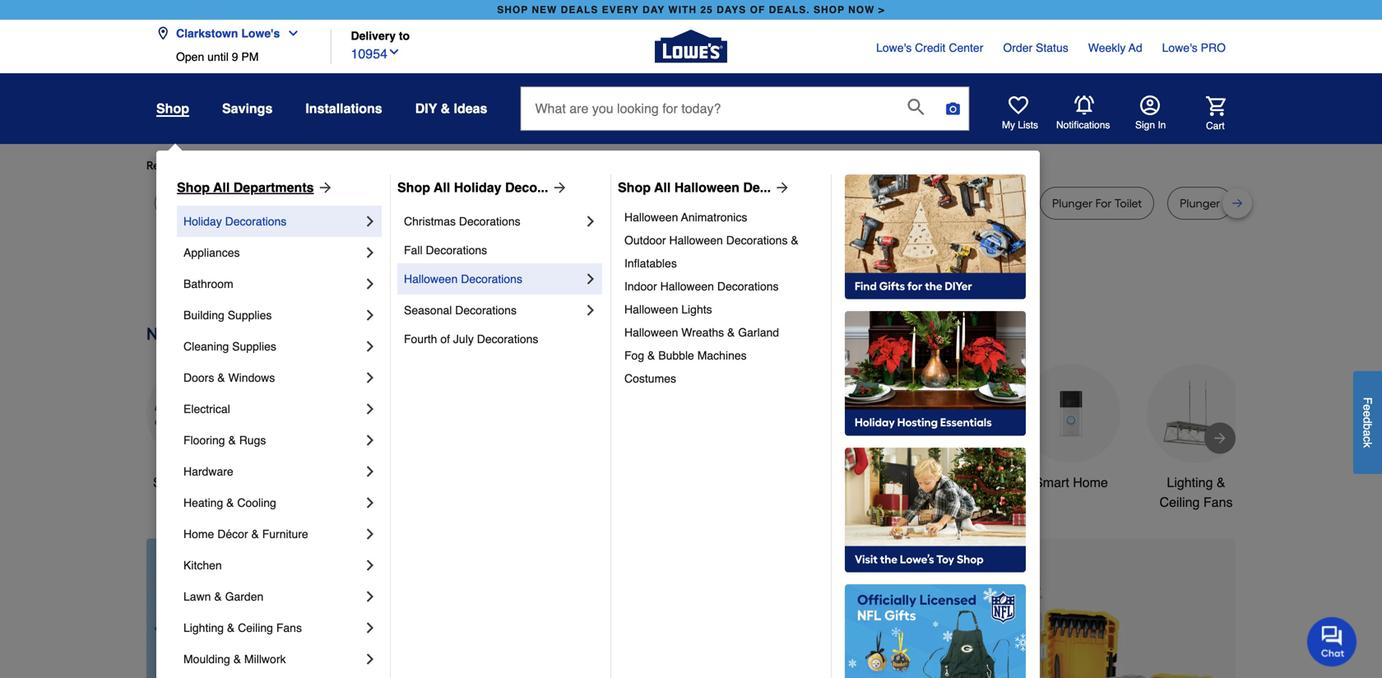 Task type: locate. For each thing, give the bounding box(es) containing it.
3 shop from the left
[[618, 180, 651, 195]]

chevron right image for lawn & garden
[[362, 588, 379, 605]]

0 horizontal spatial lighting & ceiling fans
[[183, 621, 302, 634]]

seasonal
[[404, 304, 452, 317]]

plunger for plunger for toilet
[[1052, 196, 1093, 210]]

chevron right image for bathroom
[[362, 276, 379, 292]]

0 horizontal spatial shop
[[177, 180, 210, 195]]

1 vertical spatial home
[[183, 527, 214, 541]]

savings
[[222, 101, 273, 116]]

lighting & ceiling fans inside lighting & ceiling fans link
[[183, 621, 302, 634]]

1 horizontal spatial lighting & ceiling fans
[[1160, 475, 1233, 510]]

doors
[[183, 371, 214, 384]]

cleaning supplies link
[[183, 331, 362, 362]]

cleaning supplies
[[183, 340, 276, 353]]

chevron right image for electrical
[[362, 401, 379, 417]]

camera image
[[945, 100, 961, 117]]

halloween down 'halloween animatronics'
[[669, 234, 723, 247]]

chevron right image
[[362, 244, 379, 261], [362, 276, 379, 292], [583, 302, 599, 318], [362, 307, 379, 323], [362, 369, 379, 386], [362, 463, 379, 480], [362, 495, 379, 511], [362, 526, 379, 542], [362, 588, 379, 605]]

halloween animatronics
[[625, 211, 747, 224]]

toilet auger
[[167, 196, 229, 210]]

1 horizontal spatial lowe's
[[876, 41, 912, 54]]

& inside button
[[1217, 475, 1226, 490]]

bubble
[[658, 349, 694, 362]]

sign in button
[[1136, 95, 1166, 132]]

decorations
[[225, 215, 287, 228], [459, 215, 521, 228], [726, 234, 788, 247], [426, 244, 487, 257], [461, 272, 522, 286], [717, 280, 779, 293], [455, 304, 517, 317], [477, 332, 538, 346]]

1 snake from the left
[[297, 196, 329, 210]]

plumbing up christmas decorations
[[421, 196, 471, 210]]

0 vertical spatial shop
[[156, 101, 189, 116]]

cooling
[[237, 496, 276, 509]]

1 horizontal spatial holiday
[[454, 180, 502, 195]]

holiday hosting essentials. image
[[845, 311, 1026, 436]]

decorations down seasonal decorations "link"
[[477, 332, 538, 346]]

lowe's left credit
[[876, 41, 912, 54]]

toilet for toilet
[[987, 196, 1015, 210]]

fog & bubble machines link
[[625, 344, 820, 367]]

all up snake for plumbing on the top left of the page
[[434, 180, 450, 195]]

decorations down christmas decorations
[[426, 244, 487, 257]]

you
[[296, 158, 316, 172]]

supplies up cleaning supplies
[[228, 309, 272, 322]]

halloween
[[675, 180, 740, 195], [625, 211, 678, 224], [669, 234, 723, 247], [404, 272, 458, 286], [660, 280, 714, 293], [625, 303, 678, 316], [625, 326, 678, 339]]

deals
[[561, 4, 598, 16]]

now
[[848, 4, 875, 16]]

all inside shop all departments link
[[213, 180, 230, 195]]

installations button
[[306, 94, 382, 123]]

lights
[[682, 303, 712, 316]]

toilet left auger
[[167, 196, 194, 210]]

holiday down toilet auger
[[183, 215, 222, 228]]

0 horizontal spatial ceiling
[[238, 621, 273, 634]]

1 vertical spatial lighting & ceiling fans
[[183, 621, 302, 634]]

toilet down my
[[987, 196, 1015, 210]]

e up d
[[1361, 404, 1375, 411]]

2 shop from the left
[[397, 180, 430, 195]]

fans inside the lighting & ceiling fans
[[1204, 494, 1233, 510]]

new
[[532, 4, 557, 16]]

supplies inside cleaning supplies link
[[232, 340, 276, 353]]

decorations down halloween animatronics link
[[726, 234, 788, 247]]

outdoor inside outdoor halloween decorations & inflatables
[[625, 234, 666, 247]]

building
[[183, 309, 224, 322]]

decorations down halloween decorations link at the top
[[455, 304, 517, 317]]

0 horizontal spatial outdoor
[[625, 234, 666, 247]]

doors & windows
[[183, 371, 275, 384]]

lowe's for lowe's pro
[[1162, 41, 1198, 54]]

lowe's home improvement cart image
[[1206, 96, 1226, 116]]

toilet left drain
[[821, 196, 848, 210]]

arrow right image
[[314, 179, 334, 196], [771, 179, 791, 196], [1212, 430, 1228, 446]]

c
[[1361, 436, 1375, 442]]

costumes
[[625, 372, 676, 385]]

plumbing down de... at the right top of the page
[[714, 196, 764, 210]]

shop up 'halloween animatronics'
[[618, 180, 651, 195]]

chevron right image for christmas decorations
[[583, 213, 599, 230]]

lists
[[1018, 119, 1038, 131]]

home décor & furniture link
[[183, 518, 362, 550]]

0 vertical spatial home
[[1073, 475, 1108, 490]]

e up b
[[1361, 411, 1375, 417]]

shop inside button
[[153, 475, 184, 490]]

savings button
[[222, 94, 273, 123]]

plunger
[[1052, 196, 1093, 210], [1180, 196, 1221, 210]]

1 plumbing from the left
[[421, 196, 471, 210]]

snake for plumbing
[[367, 196, 471, 210]]

outdoor
[[625, 234, 666, 247], [774, 475, 822, 490]]

1 vertical spatial bathroom
[[918, 475, 975, 490]]

2 plunger from the left
[[1180, 196, 1221, 210]]

hardware link
[[183, 456, 362, 487]]

decorations down shop all departments link
[[225, 215, 287, 228]]

building supplies link
[[183, 300, 362, 331]]

pro
[[1201, 41, 1226, 54]]

find gifts for the diyer. image
[[845, 174, 1026, 300]]

snake
[[297, 196, 329, 210], [367, 196, 399, 210], [644, 196, 676, 210], [767, 196, 799, 210], [917, 196, 949, 210]]

toilet for toilet auger
[[167, 196, 194, 210]]

all down recommended searches for you heading
[[654, 180, 671, 195]]

chevron right image for building supplies
[[362, 307, 379, 323]]

shop for shop all holiday deco...
[[397, 180, 430, 195]]

0 horizontal spatial home
[[183, 527, 214, 541]]

supplies up windows
[[232, 340, 276, 353]]

0 vertical spatial outdoor
[[625, 234, 666, 247]]

1 horizontal spatial plunger
[[1180, 196, 1221, 210]]

lowe's inside button
[[241, 27, 280, 40]]

1 vertical spatial shop
[[153, 475, 184, 490]]

0 vertical spatial lighting
[[1167, 475, 1213, 490]]

1 horizontal spatial arrow right image
[[771, 179, 791, 196]]

0 horizontal spatial arrow right image
[[314, 179, 334, 196]]

shop up toilet auger
[[177, 180, 210, 195]]

lowe's left pro
[[1162, 41, 1198, 54]]

cart
[[1206, 120, 1225, 131]]

garland
[[738, 326, 779, 339]]

shop button
[[156, 100, 189, 117]]

snake for drain snake
[[917, 196, 949, 210]]

chevron down image
[[280, 27, 300, 40]]

deals
[[205, 475, 239, 490]]

1 horizontal spatial fans
[[1204, 494, 1233, 510]]

windows
[[228, 371, 275, 384]]

2 horizontal spatial shop
[[618, 180, 651, 195]]

0 horizontal spatial holiday
[[183, 215, 222, 228]]

outdoor up equipment
[[774, 475, 822, 490]]

outdoor for outdoor tools & equipment
[[774, 475, 822, 490]]

chevron right image for hardware
[[362, 463, 379, 480]]

0 vertical spatial holiday
[[454, 180, 502, 195]]

de...
[[743, 180, 771, 195]]

toilet down sign on the right top of the page
[[1115, 196, 1142, 210]]

bathroom link
[[183, 268, 362, 300]]

1 vertical spatial supplies
[[232, 340, 276, 353]]

shop new deals every day with 25 days of deals. shop now >
[[497, 4, 885, 16]]

None search field
[[520, 86, 970, 146]]

decorations down fall decorations link
[[461, 272, 522, 286]]

supplies inside building supplies link
[[228, 309, 272, 322]]

1 plunger from the left
[[1052, 196, 1093, 210]]

holiday decorations link
[[183, 206, 362, 237]]

holiday decorations
[[183, 215, 287, 228]]

lighting
[[1167, 475, 1213, 490], [183, 621, 224, 634]]

all inside shop all deals button
[[187, 475, 201, 490]]

machines
[[698, 349, 747, 362]]

departments
[[233, 180, 314, 195]]

2 horizontal spatial lowe's
[[1162, 41, 1198, 54]]

shop left now
[[814, 4, 845, 16]]

toilet down departments
[[267, 196, 294, 210]]

outdoor inside outdoor tools & equipment
[[774, 475, 822, 490]]

shop up snake for plumbing on the top left of the page
[[397, 180, 430, 195]]

chevron right image
[[362, 213, 379, 230], [583, 213, 599, 230], [583, 271, 599, 287], [362, 338, 379, 355], [362, 401, 379, 417], [362, 432, 379, 448], [362, 557, 379, 574], [362, 620, 379, 636], [362, 651, 379, 667]]

1 vertical spatial lighting
[[183, 621, 224, 634]]

equipment
[[790, 494, 853, 510]]

>
[[879, 4, 885, 16]]

0 horizontal spatial lowe's
[[241, 27, 280, 40]]

1 horizontal spatial ceiling
[[1160, 494, 1200, 510]]

indoor
[[625, 280, 657, 293]]

1 toilet from the left
[[167, 196, 194, 210]]

0 horizontal spatial lighting
[[183, 621, 224, 634]]

shop for shop
[[156, 101, 189, 116]]

animatronics
[[681, 211, 747, 224]]

chevron right image for doors & windows
[[362, 369, 379, 386]]

1 horizontal spatial shop
[[814, 4, 845, 16]]

all for halloween
[[654, 180, 671, 195]]

arrow right image for shop all departments
[[314, 179, 334, 196]]

arrow right image inside shop all halloween de... link
[[771, 179, 791, 196]]

0 horizontal spatial shop
[[497, 4, 528, 16]]

day
[[643, 4, 665, 16]]

hardware
[[183, 465, 233, 478]]

f e e d b a c k
[[1361, 397, 1375, 448]]

4 toilet from the left
[[987, 196, 1015, 210]]

0 horizontal spatial fans
[[276, 621, 302, 634]]

open
[[176, 50, 204, 63]]

all inside shop all holiday deco... link
[[434, 180, 450, 195]]

home inside smart home button
[[1073, 475, 1108, 490]]

lowe's pro link
[[1162, 39, 1226, 56]]

chevron right image for home décor & furniture
[[362, 526, 379, 542]]

cart button
[[1183, 96, 1226, 132]]

outdoor up inflatables
[[625, 234, 666, 247]]

1 horizontal spatial home
[[1073, 475, 1108, 490]]

2 toilet from the left
[[267, 196, 294, 210]]

all inside shop all halloween de... link
[[654, 180, 671, 195]]

1 horizontal spatial shop
[[397, 180, 430, 195]]

1 vertical spatial holiday
[[183, 215, 222, 228]]

bathroom
[[183, 277, 233, 290], [918, 475, 975, 490]]

halloween up inflatables
[[625, 211, 678, 224]]

lowe's home improvement lists image
[[1009, 95, 1029, 115]]

decorations up halloween lights link
[[717, 280, 779, 293]]

home up the kitchen
[[183, 527, 214, 541]]

fog
[[625, 349, 644, 362]]

up to 50 percent off select tools and accessories. image
[[439, 539, 1236, 678]]

& inside outdoor tools & equipment
[[859, 475, 868, 490]]

shop
[[177, 180, 210, 195], [397, 180, 430, 195], [618, 180, 651, 195]]

snake for plumbing snake for toilet
[[767, 196, 799, 210]]

chevron right image for kitchen
[[362, 557, 379, 574]]

shop up heating
[[153, 475, 184, 490]]

halloween lights
[[625, 303, 712, 316]]

1 shop from the left
[[177, 180, 210, 195]]

all up heating
[[187, 475, 201, 490]]

0 vertical spatial lighting & ceiling fans
[[1160, 475, 1233, 510]]

& inside button
[[441, 101, 450, 116]]

chevron right image for appliances
[[362, 244, 379, 261]]

fourth
[[404, 332, 437, 346]]

chevron right image for lighting & ceiling fans
[[362, 620, 379, 636]]

home right smart
[[1073, 475, 1108, 490]]

appliances
[[183, 246, 240, 259]]

4 snake from the left
[[767, 196, 799, 210]]

1 vertical spatial outdoor
[[774, 475, 822, 490]]

fall
[[404, 244, 423, 257]]

holiday up christmas decorations
[[454, 180, 502, 195]]

lighting inside the lighting & ceiling fans
[[1167, 475, 1213, 490]]

weekly
[[1088, 41, 1126, 54]]

halloween inside outdoor halloween decorations & inflatables
[[669, 234, 723, 247]]

0 vertical spatial ceiling
[[1160, 494, 1200, 510]]

cleaning
[[183, 340, 229, 353]]

lowe's up pm
[[241, 27, 280, 40]]

shop these last-minute gifts. $99 or less. quantities are limited and won't last. image
[[146, 539, 412, 678]]

all up auger
[[213, 180, 230, 195]]

supplies for cleaning supplies
[[232, 340, 276, 353]]

fourth of july decorations
[[404, 332, 538, 346]]

1 horizontal spatial outdoor
[[774, 475, 822, 490]]

plunger down cart
[[1180, 196, 1221, 210]]

0 vertical spatial supplies
[[228, 309, 272, 322]]

lowe's wishes you and your family a happy hanukkah. image
[[146, 262, 1236, 304]]

0 horizontal spatial plumbing
[[421, 196, 471, 210]]

shop left new
[[497, 4, 528, 16]]

arrow right image inside shop all departments link
[[314, 179, 334, 196]]

1 horizontal spatial bathroom
[[918, 475, 975, 490]]

5 snake from the left
[[917, 196, 949, 210]]

outdoor for outdoor halloween decorations & inflatables
[[625, 234, 666, 247]]

ceiling
[[1160, 494, 1200, 510], [238, 621, 273, 634]]

0 horizontal spatial plunger
[[1052, 196, 1093, 210]]

0 vertical spatial fans
[[1204, 494, 1233, 510]]

diy
[[415, 101, 437, 116]]

1 vertical spatial fans
[[276, 621, 302, 634]]

shop all deals button
[[146, 364, 245, 492]]

open until 9 pm
[[176, 50, 259, 63]]

plunger down notifications
[[1052, 196, 1093, 210]]

3 snake from the left
[[644, 196, 676, 210]]

all for deals
[[187, 475, 201, 490]]

0 vertical spatial bathroom
[[183, 277, 233, 290]]

halloween down recommended searches for you heading
[[675, 180, 740, 195]]

2 shop from the left
[[814, 4, 845, 16]]

decorations up fall decorations link
[[459, 215, 521, 228]]

weekly ad link
[[1088, 39, 1143, 56]]

1 horizontal spatial plumbing
[[714, 196, 764, 210]]

heating & cooling
[[183, 496, 276, 509]]

shop down open
[[156, 101, 189, 116]]

1 horizontal spatial lighting
[[1167, 475, 1213, 490]]

outdoor tools & equipment button
[[772, 364, 871, 512]]



Task type: vqa. For each thing, say whether or not it's contained in the screenshot.
Mold Removers's Mold
no



Task type: describe. For each thing, give the bounding box(es) containing it.
visit the lowe's toy shop. image
[[845, 448, 1026, 573]]

chevron right image for cleaning supplies
[[362, 338, 379, 355]]

all for departments
[[213, 180, 230, 195]]

snake for toilet snake
[[297, 196, 329, 210]]

diy & ideas
[[415, 101, 487, 116]]

every
[[602, 4, 639, 16]]

b
[[1361, 423, 1375, 430]]

halloween lights link
[[625, 298, 820, 321]]

ceiling inside the lighting & ceiling fans
[[1160, 494, 1200, 510]]

chevron right image for holiday decorations
[[362, 213, 379, 230]]

plumbing snake for toilet
[[714, 196, 848, 210]]

flooring & rugs
[[183, 434, 266, 447]]

k
[[1361, 442, 1375, 448]]

chevron right image for moulding & millwork
[[362, 651, 379, 667]]

drain snake
[[886, 196, 949, 210]]

moulding
[[183, 653, 230, 666]]

decorations inside holiday decorations link
[[225, 215, 287, 228]]

fog & bubble machines
[[625, 349, 747, 362]]

decorations inside "indoor halloween decorations" link
[[717, 280, 779, 293]]

kitchen link
[[183, 550, 362, 581]]

garden
[[225, 590, 264, 603]]

halloween decorations
[[404, 272, 522, 286]]

drain
[[886, 196, 914, 210]]

bathroom inside "button"
[[918, 475, 975, 490]]

lowe's for lowe's credit center
[[876, 41, 912, 54]]

with
[[668, 4, 697, 16]]

lowe's home improvement logo image
[[655, 10, 727, 83]]

shop all holiday deco...
[[397, 180, 548, 195]]

shop for shop all departments
[[177, 180, 210, 195]]

decorations inside seasonal decorations "link"
[[455, 304, 517, 317]]

Search Query text field
[[521, 87, 895, 130]]

shop all departments
[[177, 180, 314, 195]]

fall decorations link
[[404, 237, 599, 263]]

shop new deals every day with 25 days of deals. shop now > link
[[494, 0, 888, 20]]

chevron right image for halloween decorations
[[583, 271, 599, 287]]

heating & cooling link
[[183, 487, 362, 518]]

halloween up lights
[[660, 280, 714, 293]]

shop all departments link
[[177, 178, 334, 197]]

of
[[441, 332, 450, 346]]

searches
[[228, 158, 276, 172]]

arrow right image
[[548, 179, 568, 196]]

toilet snake
[[267, 196, 329, 210]]

halloween wreaths & garland link
[[625, 321, 820, 344]]

outdoor halloween decorations & inflatables link
[[625, 229, 820, 275]]

1 vertical spatial ceiling
[[238, 621, 273, 634]]

home décor & furniture
[[183, 527, 308, 541]]

recommended
[[146, 158, 226, 172]]

2 horizontal spatial arrow right image
[[1212, 430, 1228, 446]]

wreaths
[[682, 326, 724, 339]]

officially licensed n f l gifts. shop now. image
[[845, 584, 1026, 678]]

& inside outdoor halloween decorations & inflatables
[[791, 234, 799, 247]]

decorations inside fall decorations link
[[426, 244, 487, 257]]

home inside home décor & furniture link
[[183, 527, 214, 541]]

decorations inside halloween decorations link
[[461, 272, 522, 286]]

10954 button
[[351, 42, 401, 64]]

chat invite button image
[[1307, 616, 1358, 667]]

lowe's pro
[[1162, 41, 1226, 54]]

lawn & garden
[[183, 590, 264, 603]]

diy & ideas button
[[415, 94, 487, 123]]

july
[[453, 332, 474, 346]]

decorations inside christmas decorations 'link'
[[459, 215, 521, 228]]

rugs
[[239, 434, 266, 447]]

halloween up 'seasonal'
[[404, 272, 458, 286]]

plunger for plunger
[[1180, 196, 1221, 210]]

delivery
[[351, 29, 396, 42]]

lowe's home improvement account image
[[1140, 95, 1160, 115]]

my
[[1002, 119, 1015, 131]]

deco...
[[505, 180, 548, 195]]

3 toilet from the left
[[821, 196, 848, 210]]

1 shop from the left
[[497, 4, 528, 16]]

toilet for toilet snake
[[267, 196, 294, 210]]

flooring
[[183, 434, 225, 447]]

tools
[[825, 475, 856, 490]]

lighting & ceiling fans link
[[183, 612, 362, 643]]

until
[[207, 50, 229, 63]]

indoor halloween decorations
[[625, 280, 779, 293]]

fourth of july decorations link
[[404, 326, 599, 352]]

costumes link
[[625, 367, 820, 390]]

pm
[[241, 50, 259, 63]]

lighting & ceiling fans button
[[1147, 364, 1246, 512]]

chevron down image
[[388, 45, 401, 58]]

halloween down indoor
[[625, 303, 678, 316]]

my lists
[[1002, 119, 1038, 131]]

my lists link
[[1002, 95, 1038, 132]]

shop all holiday deco... link
[[397, 178, 568, 197]]

inflatables
[[625, 257, 677, 270]]

chevron right image for heating & cooling
[[362, 495, 379, 511]]

lawn & garden link
[[183, 581, 362, 612]]

kitchen
[[183, 559, 222, 572]]

decorations inside outdoor halloween decorations & inflatables
[[726, 234, 788, 247]]

seasonal decorations
[[404, 304, 517, 317]]

shop for shop all halloween de...
[[618, 180, 651, 195]]

f e e d b a c k button
[[1354, 371, 1382, 474]]

clarkstown
[[176, 27, 238, 40]]

new deals every day during 25 days of deals image
[[146, 320, 1236, 348]]

1 e from the top
[[1361, 404, 1375, 411]]

lawn
[[183, 590, 211, 603]]

sign
[[1136, 119, 1155, 131]]

9
[[232, 50, 238, 63]]

moulding & millwork
[[183, 653, 286, 666]]

flooring & rugs link
[[183, 425, 362, 456]]

2 plumbing from the left
[[714, 196, 764, 210]]

lighting & ceiling fans inside lighting & ceiling fans button
[[1160, 475, 1233, 510]]

chevron right image for seasonal decorations
[[583, 302, 599, 318]]

recommended searches for you heading
[[146, 157, 1236, 174]]

holiday inside shop all holiday deco... link
[[454, 180, 502, 195]]

of
[[750, 4, 765, 16]]

bathroom button
[[897, 364, 996, 492]]

heating
[[183, 496, 223, 509]]

5 toilet from the left
[[1115, 196, 1142, 210]]

2 e from the top
[[1361, 411, 1375, 417]]

2 snake from the left
[[367, 196, 399, 210]]

decorations inside fourth of july decorations link
[[477, 332, 538, 346]]

all for holiday
[[434, 180, 450, 195]]

halloween down halloween lights
[[625, 326, 678, 339]]

smart home
[[1034, 475, 1108, 490]]

installations
[[306, 101, 382, 116]]

deals.
[[769, 4, 810, 16]]

doors & windows link
[[183, 362, 362, 393]]

electrical link
[[183, 393, 362, 425]]

halloween animatronics link
[[625, 206, 820, 229]]

décor
[[217, 527, 248, 541]]

supplies for building supplies
[[228, 309, 272, 322]]

lowe's home improvement notification center image
[[1075, 95, 1094, 115]]

millwork
[[244, 653, 286, 666]]

halloween wreaths & garland
[[625, 326, 779, 339]]

auger
[[197, 196, 229, 210]]

furniture
[[262, 527, 308, 541]]

arrow right image for shop all halloween de...
[[771, 179, 791, 196]]

0 horizontal spatial bathroom
[[183, 277, 233, 290]]

for inside heading
[[279, 158, 294, 172]]

f
[[1361, 397, 1375, 404]]

center
[[949, 41, 984, 54]]

location image
[[156, 27, 170, 40]]

outdoor halloween decorations & inflatables
[[625, 234, 802, 270]]

holiday inside holiday decorations link
[[183, 215, 222, 228]]

shop all deals
[[153, 475, 239, 490]]

search image
[[908, 99, 924, 115]]

chevron right image for flooring & rugs
[[362, 432, 379, 448]]

shop all halloween de... link
[[618, 178, 791, 197]]

electrical
[[183, 402, 230, 416]]

shop for shop all deals
[[153, 475, 184, 490]]

order
[[1003, 41, 1033, 54]]

halloween decorations link
[[404, 263, 583, 295]]

status
[[1036, 41, 1069, 54]]

christmas
[[404, 215, 456, 228]]



